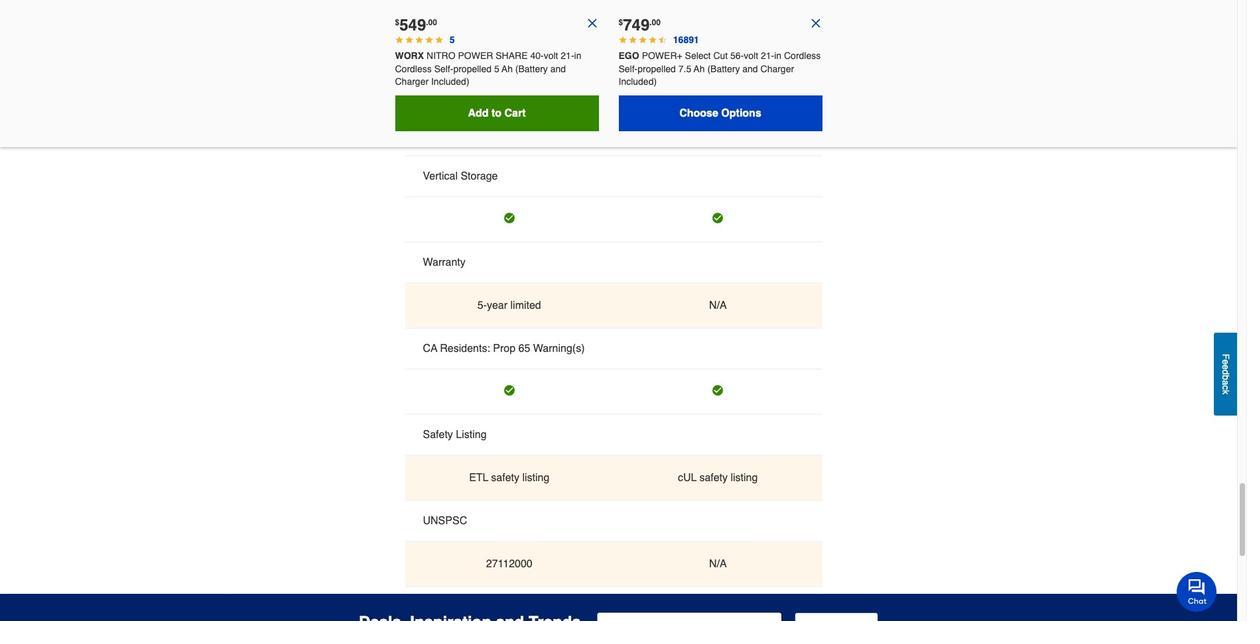 Task type: describe. For each thing, give the bounding box(es) containing it.
4.5 out of 5 stars image for 4th 4.5 out of 5 stars element from the left
[[649, 36, 657, 44]]

k
[[1221, 390, 1231, 395]]

f e e d b a c k
[[1221, 354, 1231, 395]]

ego
[[619, 50, 639, 61]]

and for 40-
[[550, 63, 566, 74]]

2 4.5 out of 5 stars element from the left
[[629, 36, 637, 44]]

no image
[[586, 17, 599, 30]]

d
[[1221, 370, 1231, 375]]

4 4.5 out of 5 stars element from the left
[[649, 36, 657, 44]]

2 5 out of 5 stars image from the left
[[405, 36, 413, 44]]

4 5 out of 5 stars image from the left
[[435, 36, 443, 44]]

1 e from the top
[[1221, 360, 1231, 365]]

nitro
[[427, 50, 456, 61]]

3 4.5 out of 5 stars element from the left
[[639, 36, 647, 44]]

add to cart
[[468, 107, 526, 119]]

21- for 56-
[[761, 50, 774, 61]]

3 5 out of 5 stars image from the left
[[415, 36, 423, 44]]

included) for power+
[[619, 76, 657, 87]]

chat invite button image
[[1177, 572, 1217, 612]]

vertical
[[423, 170, 458, 182]]

. for 549
[[426, 18, 428, 27]]

prop
[[493, 343, 516, 355]]

1 5 out of 5 stars element from the left
[[395, 36, 403, 44]]

n/a for 5-year limited
[[709, 300, 727, 312]]

charger for power+ select cut 56-volt 21-in cordless self-propelled 7.5 ah (battery and charger included)
[[761, 63, 794, 74]]

00 for 549
[[428, 18, 437, 27]]

residents:
[[440, 343, 490, 355]]

to
[[492, 107, 502, 119]]

in for nitro power share 40-volt 21-in cordless self-propelled 5 ah (battery and charger included)
[[574, 50, 582, 61]]

2 5 out of 5 stars element from the left
[[405, 36, 413, 44]]

no image
[[809, 17, 822, 30]]

cordless for nitro power share 40-volt 21-in cordless self-propelled 5 ah (battery and charger included)
[[395, 63, 432, 74]]

add to cart button
[[395, 95, 599, 131]]

2 start from the left
[[738, 127, 758, 139]]

volt for 40-
[[544, 50, 558, 61]]

2 e from the top
[[1221, 365, 1231, 370]]

safety
[[423, 429, 453, 441]]

56-
[[731, 50, 744, 61]]

5-year limited
[[478, 300, 541, 312]]

cul
[[678, 472, 697, 484]]

n/a for 27112000
[[709, 559, 727, 570]]

(battery for cut
[[708, 63, 740, 74]]

Email Address email field
[[597, 613, 781, 622]]

a
[[1221, 380, 1231, 385]]

choose
[[680, 107, 718, 119]]

charger for nitro power share 40-volt 21-in cordless self-propelled 5 ah (battery and charger included)
[[395, 76, 429, 87]]

ah for 5
[[502, 63, 513, 74]]

$ 549 . 00
[[395, 16, 437, 35]]



Task type: locate. For each thing, give the bounding box(es) containing it.
yes image
[[504, 213, 515, 223], [713, 385, 723, 396]]

e
[[1221, 360, 1231, 365], [1221, 365, 1231, 370]]

1 4.5 out of 5 stars image from the left
[[619, 36, 627, 44]]

button down cart on the top
[[496, 127, 526, 139]]

. inside $ 549 . 00
[[426, 18, 428, 27]]

1 vertical spatial 5
[[494, 63, 499, 74]]

0 vertical spatial 5
[[450, 35, 455, 45]]

1 safety from the left
[[491, 472, 520, 484]]

options
[[721, 107, 762, 119]]

0 vertical spatial cordless
[[784, 50, 821, 61]]

. up power+
[[650, 18, 652, 27]]

(battery inside power+ select cut 56-volt 21-in cordless self-propelled 7.5 ah (battery and charger included)
[[708, 63, 740, 74]]

listing for cul safety listing
[[731, 472, 758, 484]]

1 volt from the left
[[544, 50, 558, 61]]

0 horizontal spatial button
[[496, 127, 526, 139]]

2 4.5 out of 5 stars image from the left
[[649, 36, 657, 44]]

1 horizontal spatial included)
[[619, 76, 657, 87]]

1 propelled from the left
[[453, 63, 492, 74]]

2 4.5 out of 5 stars image from the left
[[629, 36, 637, 44]]

ah down select
[[694, 63, 705, 74]]

5 out of 5 stars element up worx
[[395, 36, 403, 44]]

0 vertical spatial yes image
[[504, 213, 515, 223]]

safety right etl
[[491, 472, 520, 484]]

0 vertical spatial charger
[[761, 63, 794, 74]]

limited
[[511, 300, 541, 312]]

cordless down worx
[[395, 63, 432, 74]]

0 horizontal spatial volt
[[544, 50, 558, 61]]

16891
[[673, 35, 699, 45]]

safety listing
[[423, 429, 487, 441]]

included) for nitro
[[431, 76, 469, 87]]

3 4.5 out of 5 stars image from the left
[[659, 36, 667, 44]]

0 vertical spatial n/a
[[709, 300, 727, 312]]

1 horizontal spatial 00
[[652, 18, 661, 27]]

cordless
[[784, 50, 821, 61], [395, 63, 432, 74]]

self- for power+
[[619, 63, 638, 74]]

5 out of 5 stars image down 549
[[405, 36, 413, 44]]

self- inside "nitro power share 40-volt 21-in cordless self-propelled 5 ah (battery and charger included)"
[[434, 63, 453, 74]]

ah
[[502, 63, 513, 74], [694, 63, 705, 74]]

self- for nitro
[[434, 63, 453, 74]]

0 horizontal spatial 00
[[428, 18, 437, 27]]

1 horizontal spatial cordless
[[784, 50, 821, 61]]

cart
[[505, 107, 526, 119]]

1 (battery from the left
[[515, 63, 548, 74]]

worx
[[395, 50, 424, 61]]

0 horizontal spatial ah
[[502, 63, 513, 74]]

1 ah from the left
[[502, 63, 513, 74]]

$ for 549
[[395, 18, 400, 27]]

1 horizontal spatial in
[[774, 50, 782, 61]]

5-
[[478, 300, 487, 312]]

e up d
[[1221, 360, 1231, 365]]

included) inside "nitro power share 40-volt 21-in cordless self-propelled 5 ah (battery and charger included)"
[[431, 76, 469, 87]]

n/a
[[709, 300, 727, 312], [709, 559, 727, 570]]

0 horizontal spatial propelled
[[453, 63, 492, 74]]

3 5 out of 5 stars element from the left
[[415, 36, 423, 44]]

0 horizontal spatial push
[[469, 127, 493, 139]]

listing right the cul
[[731, 472, 758, 484]]

0 horizontal spatial yes image
[[504, 213, 515, 223]]

self-
[[434, 63, 453, 74], [619, 63, 638, 74]]

ah down share
[[502, 63, 513, 74]]

21- inside "nitro power share 40-volt 21-in cordless self-propelled 5 ah (battery and charger included)"
[[561, 50, 574, 61]]

1 horizontal spatial (battery
[[708, 63, 740, 74]]

2 (battery from the left
[[708, 63, 740, 74]]

ca
[[423, 343, 437, 355]]

4.5 out of 5 stars image
[[639, 36, 647, 44], [649, 36, 657, 44], [659, 36, 667, 44]]

5 out of 5 stars image
[[425, 36, 433, 44]]

add
[[468, 107, 489, 119]]

21- right 56-
[[761, 50, 774, 61]]

4.5 out of 5 stars image for first 4.5 out of 5 stars element
[[619, 36, 627, 44]]

1 horizontal spatial push
[[678, 127, 702, 139]]

5 4.5 out of 5 stars element from the left
[[659, 36, 667, 44]]

ah inside "nitro power share 40-volt 21-in cordless self-propelled 5 ah (battery and charger included)"
[[502, 63, 513, 74]]

2 button from the left
[[705, 127, 735, 139]]

nitro power share 40-volt 21-in cordless self-propelled 5 ah (battery and charger included)
[[395, 50, 584, 87]]

etl safety listing
[[469, 472, 550, 484]]

propelled down power
[[453, 63, 492, 74]]

charger inside power+ select cut 56-volt 21-in cordless self-propelled 7.5 ah (battery and charger included)
[[761, 63, 794, 74]]

volt inside power+ select cut 56-volt 21-in cordless self-propelled 7.5 ah (battery and charger included)
[[744, 50, 758, 61]]

cut
[[713, 50, 728, 61]]

button down choose options
[[705, 127, 735, 139]]

button
[[496, 127, 526, 139], [705, 127, 735, 139]]

push button start down cart on the top
[[469, 127, 550, 139]]

propelled inside power+ select cut 56-volt 21-in cordless self-propelled 7.5 ah (battery and charger included)
[[638, 63, 676, 74]]

push down choose
[[678, 127, 702, 139]]

1 horizontal spatial 21-
[[761, 50, 774, 61]]

2 . from the left
[[650, 18, 652, 27]]

choose options button
[[619, 95, 822, 131]]

5
[[450, 35, 455, 45], [494, 63, 499, 74]]

.
[[426, 18, 428, 27], [650, 18, 652, 27]]

in
[[574, 50, 582, 61], [774, 50, 782, 61]]

included) inside power+ select cut 56-volt 21-in cordless self-propelled 7.5 ah (battery and charger included)
[[619, 76, 657, 87]]

2 push button start from the left
[[678, 127, 758, 139]]

0 horizontal spatial safety
[[491, 472, 520, 484]]

ah for 7.5
[[694, 63, 705, 74]]

$ inside $ 749 . 00
[[619, 18, 623, 27]]

1 included) from the left
[[431, 76, 469, 87]]

f e e d b a c k button
[[1214, 333, 1237, 416]]

form
[[597, 613, 879, 622]]

and inside power+ select cut 56-volt 21-in cordless self-propelled 7.5 ah (battery and charger included)
[[743, 63, 758, 74]]

1 horizontal spatial push button start
[[678, 127, 758, 139]]

1 vertical spatial yes image
[[713, 385, 723, 396]]

5 5 out of 5 stars element from the left
[[435, 36, 443, 44]]

1 . from the left
[[426, 18, 428, 27]]

1 push from the left
[[469, 127, 493, 139]]

1 horizontal spatial ah
[[694, 63, 705, 74]]

(battery inside "nitro power share 40-volt 21-in cordless self-propelled 5 ah (battery and charger included)"
[[515, 63, 548, 74]]

propelled for nitro
[[453, 63, 492, 74]]

volt
[[544, 50, 558, 61], [744, 50, 758, 61]]

$
[[395, 18, 400, 27], [619, 18, 623, 27]]

propelled inside "nitro power share 40-volt 21-in cordless self-propelled 5 ah (battery and charger included)"
[[453, 63, 492, 74]]

. for 749
[[650, 18, 652, 27]]

power+ select cut 56-volt 21-in cordless self-propelled 7.5 ah (battery and charger included)
[[619, 50, 823, 87]]

c
[[1221, 385, 1231, 390]]

1 horizontal spatial start
[[738, 127, 758, 139]]

00 for 749
[[652, 18, 661, 27]]

1 and from the left
[[550, 63, 566, 74]]

select
[[685, 50, 711, 61]]

storage
[[461, 170, 498, 182]]

0 horizontal spatial (battery
[[515, 63, 548, 74]]

propelled for power+
[[638, 63, 676, 74]]

1 n/a from the top
[[709, 300, 727, 312]]

in for power+ select cut 56-volt 21-in cordless self-propelled 7.5 ah (battery and charger included)
[[774, 50, 782, 61]]

5 out of 5 stars element left 5 out of 5 stars image
[[415, 36, 423, 44]]

0 horizontal spatial 4.5 out of 5 stars image
[[619, 36, 627, 44]]

vertical storage
[[423, 170, 498, 182]]

1 vertical spatial charger
[[395, 76, 429, 87]]

2 included) from the left
[[619, 76, 657, 87]]

4.5 out of 5 stars image
[[619, 36, 627, 44], [629, 36, 637, 44]]

00 inside $ 549 . 00
[[428, 18, 437, 27]]

4.5 out of 5 stars image for second 4.5 out of 5 stars element
[[629, 36, 637, 44]]

cordless inside "nitro power share 40-volt 21-in cordless self-propelled 5 ah (battery and charger included)"
[[395, 63, 432, 74]]

1 horizontal spatial and
[[743, 63, 758, 74]]

1 horizontal spatial yes image
[[713, 385, 723, 396]]

5 out of 5 stars element down 549
[[405, 36, 413, 44]]

(battery down 40- on the left top
[[515, 63, 548, 74]]

. inside $ 749 . 00
[[650, 18, 652, 27]]

1 vertical spatial cordless
[[395, 63, 432, 74]]

1 horizontal spatial listing
[[731, 472, 758, 484]]

0 horizontal spatial self-
[[434, 63, 453, 74]]

00
[[428, 18, 437, 27], [652, 18, 661, 27]]

power
[[458, 50, 493, 61]]

5 out of 5 stars image left 5 out of 5 stars image
[[415, 36, 423, 44]]

safety for etl
[[491, 472, 520, 484]]

2 push from the left
[[678, 127, 702, 139]]

2 volt from the left
[[744, 50, 758, 61]]

27112000
[[486, 559, 533, 570]]

1 horizontal spatial $
[[619, 18, 623, 27]]

4.5 out of 5 stars image up ego
[[619, 36, 627, 44]]

. up 5 out of 5 stars image
[[426, 18, 428, 27]]

listing
[[522, 472, 550, 484], [731, 472, 758, 484]]

year
[[487, 300, 508, 312]]

f
[[1221, 354, 1231, 360]]

1 horizontal spatial 4.5 out of 5 stars image
[[629, 36, 637, 44]]

7.5
[[679, 63, 692, 74]]

1 horizontal spatial 4.5 out of 5 stars image
[[649, 36, 657, 44]]

propelled down power+
[[638, 63, 676, 74]]

in right 40- on the left top
[[574, 50, 582, 61]]

1 horizontal spatial propelled
[[638, 63, 676, 74]]

1 4.5 out of 5 stars element from the left
[[619, 36, 627, 44]]

self- down nitro
[[434, 63, 453, 74]]

1 in from the left
[[574, 50, 582, 61]]

propelled
[[453, 63, 492, 74], [638, 63, 676, 74]]

1 horizontal spatial 5
[[494, 63, 499, 74]]

cordless for power+ select cut 56-volt 21-in cordless self-propelled 7.5 ah (battery and charger included)
[[784, 50, 821, 61]]

0 horizontal spatial listing
[[522, 472, 550, 484]]

2 in from the left
[[774, 50, 782, 61]]

$ 749 . 00
[[619, 16, 661, 35]]

self- inside power+ select cut 56-volt 21-in cordless self-propelled 7.5 ah (battery and charger included)
[[619, 63, 638, 74]]

listing for etl safety listing
[[522, 472, 550, 484]]

included)
[[431, 76, 469, 87], [619, 76, 657, 87]]

4.5 out of 5 stars image down 749
[[629, 36, 637, 44]]

0 horizontal spatial .
[[426, 18, 428, 27]]

push
[[469, 127, 493, 139], [678, 127, 702, 139]]

charger
[[761, 63, 794, 74], [395, 76, 429, 87]]

push button start down choose options
[[678, 127, 758, 139]]

1 listing from the left
[[522, 472, 550, 484]]

volt right the cut
[[744, 50, 758, 61]]

749
[[623, 16, 650, 35]]

00 up 5 out of 5 stars image
[[428, 18, 437, 27]]

cordless inside power+ select cut 56-volt 21-in cordless self-propelled 7.5 ah (battery and charger included)
[[784, 50, 821, 61]]

$ right no icon
[[619, 18, 623, 27]]

warning(s)
[[533, 343, 585, 355]]

0 horizontal spatial 21-
[[561, 50, 574, 61]]

1 21- from the left
[[561, 50, 574, 61]]

00 inside $ 749 . 00
[[652, 18, 661, 27]]

share
[[496, 50, 528, 61]]

5 down share
[[494, 63, 499, 74]]

21- for 40-
[[561, 50, 574, 61]]

2 ah from the left
[[694, 63, 705, 74]]

and
[[550, 63, 566, 74], [743, 63, 758, 74]]

choose options
[[680, 107, 762, 119]]

2 propelled from the left
[[638, 63, 676, 74]]

in inside "nitro power share 40-volt 21-in cordless self-propelled 5 ah (battery and charger included)"
[[574, 50, 582, 61]]

$ inside $ 549 . 00
[[395, 18, 400, 27]]

1 start from the left
[[529, 127, 550, 139]]

1 horizontal spatial self-
[[619, 63, 638, 74]]

volt right share
[[544, 50, 558, 61]]

in inside power+ select cut 56-volt 21-in cordless self-propelled 7.5 ah (battery and charger included)
[[774, 50, 782, 61]]

1 horizontal spatial charger
[[761, 63, 794, 74]]

0 horizontal spatial charger
[[395, 76, 429, 87]]

1 button from the left
[[496, 127, 526, 139]]

charger down worx
[[395, 76, 429, 87]]

5 up nitro
[[450, 35, 455, 45]]

in right 56-
[[774, 50, 782, 61]]

listing
[[456, 429, 487, 441]]

0 horizontal spatial $
[[395, 18, 400, 27]]

5 inside "nitro power share 40-volt 21-in cordless self-propelled 5 ah (battery and charger included)"
[[494, 63, 499, 74]]

1 horizontal spatial safety
[[700, 472, 728, 484]]

5 out of 5 stars element right 5 out of 5 stars image
[[435, 36, 443, 44]]

(battery for share
[[515, 63, 548, 74]]

21- right 40- on the left top
[[561, 50, 574, 61]]

5 out of 5 stars image right 5 out of 5 stars image
[[435, 36, 443, 44]]

included) down nitro
[[431, 76, 469, 87]]

2 00 from the left
[[652, 18, 661, 27]]

safety
[[491, 472, 520, 484], [700, 472, 728, 484]]

included) down ego
[[619, 76, 657, 87]]

(battery down the cut
[[708, 63, 740, 74]]

00 right 749
[[652, 18, 661, 27]]

safety right the cul
[[700, 472, 728, 484]]

65
[[519, 343, 530, 355]]

0 horizontal spatial in
[[574, 50, 582, 61]]

cordless down no image
[[784, 50, 821, 61]]

b
[[1221, 375, 1231, 380]]

ca residents: prop 65 warning(s)
[[423, 343, 585, 355]]

charger up options
[[761, 63, 794, 74]]

power+
[[642, 50, 683, 61]]

volt for 56-
[[744, 50, 758, 61]]

1 push button start from the left
[[469, 127, 550, 139]]

2 and from the left
[[743, 63, 758, 74]]

charger inside "nitro power share 40-volt 21-in cordless self-propelled 5 ah (battery and charger included)"
[[395, 76, 429, 87]]

1 5 out of 5 stars image from the left
[[395, 36, 403, 44]]

$ for 749
[[619, 18, 623, 27]]

volt inside "nitro power share 40-volt 21-in cordless self-propelled 5 ah (battery and charger included)"
[[544, 50, 558, 61]]

1 self- from the left
[[434, 63, 453, 74]]

2 21- from the left
[[761, 50, 774, 61]]

4 5 out of 5 stars element from the left
[[425, 36, 433, 44]]

1 horizontal spatial .
[[650, 18, 652, 27]]

self- down ego
[[619, 63, 638, 74]]

warranty
[[423, 257, 466, 269]]

5 out of 5 stars element down $ 549 . 00
[[425, 36, 433, 44]]

0 horizontal spatial cordless
[[395, 63, 432, 74]]

5 out of 5 stars image up worx
[[395, 36, 403, 44]]

e up 'b'
[[1221, 365, 1231, 370]]

5 out of 5 stars image
[[395, 36, 403, 44], [405, 36, 413, 44], [415, 36, 423, 44], [435, 36, 443, 44]]

0 horizontal spatial included)
[[431, 76, 469, 87]]

and inside "nitro power share 40-volt 21-in cordless self-propelled 5 ah (battery and charger included)"
[[550, 63, 566, 74]]

push button start
[[469, 127, 550, 139], [678, 127, 758, 139]]

1 horizontal spatial button
[[705, 127, 735, 139]]

2 horizontal spatial 4.5 out of 5 stars image
[[659, 36, 667, 44]]

cul safety listing
[[678, 472, 758, 484]]

unspsc
[[423, 515, 467, 527]]

0 horizontal spatial push button start
[[469, 127, 550, 139]]

21- inside power+ select cut 56-volt 21-in cordless self-propelled 7.5 ah (battery and charger included)
[[761, 50, 774, 61]]

2 listing from the left
[[731, 472, 758, 484]]

4.5 out of 5 stars element
[[619, 36, 627, 44], [629, 36, 637, 44], [639, 36, 647, 44], [649, 36, 657, 44], [659, 36, 667, 44]]

start
[[529, 127, 550, 139], [738, 127, 758, 139]]

4.5 out of 5 stars image for third 4.5 out of 5 stars element from right
[[639, 36, 647, 44]]

ah inside power+ select cut 56-volt 21-in cordless self-propelled 7.5 ah (battery and charger included)
[[694, 63, 705, 74]]

0 horizontal spatial and
[[550, 63, 566, 74]]

etl
[[469, 472, 488, 484]]

21-
[[561, 50, 574, 61], [761, 50, 774, 61]]

listing right etl
[[522, 472, 550, 484]]

yes image
[[504, 40, 515, 51], [713, 40, 723, 51], [713, 213, 723, 223], [504, 385, 515, 396]]

1 $ from the left
[[395, 18, 400, 27]]

$ up worx
[[395, 18, 400, 27]]

2 n/a from the top
[[709, 559, 727, 570]]

0 horizontal spatial start
[[529, 127, 550, 139]]

and for 56-
[[743, 63, 758, 74]]

1 vertical spatial n/a
[[709, 559, 727, 570]]

1 horizontal spatial volt
[[744, 50, 758, 61]]

(battery
[[515, 63, 548, 74], [708, 63, 740, 74]]

safety for cul
[[700, 472, 728, 484]]

549
[[400, 16, 426, 35]]

5 out of 5 stars element
[[395, 36, 403, 44], [405, 36, 413, 44], [415, 36, 423, 44], [425, 36, 433, 44], [435, 36, 443, 44]]

push down "add" on the left
[[469, 127, 493, 139]]

1 00 from the left
[[428, 18, 437, 27]]

1 4.5 out of 5 stars image from the left
[[639, 36, 647, 44]]

4.5 out of 5 stars image for first 4.5 out of 5 stars element from the right
[[659, 36, 667, 44]]

0 horizontal spatial 5
[[450, 35, 455, 45]]

2 self- from the left
[[619, 63, 638, 74]]

0 horizontal spatial 4.5 out of 5 stars image
[[639, 36, 647, 44]]

40-
[[530, 50, 544, 61]]

2 safety from the left
[[700, 472, 728, 484]]

2 $ from the left
[[619, 18, 623, 27]]



Task type: vqa. For each thing, say whether or not it's contained in the screenshot.
the rightmost at
no



